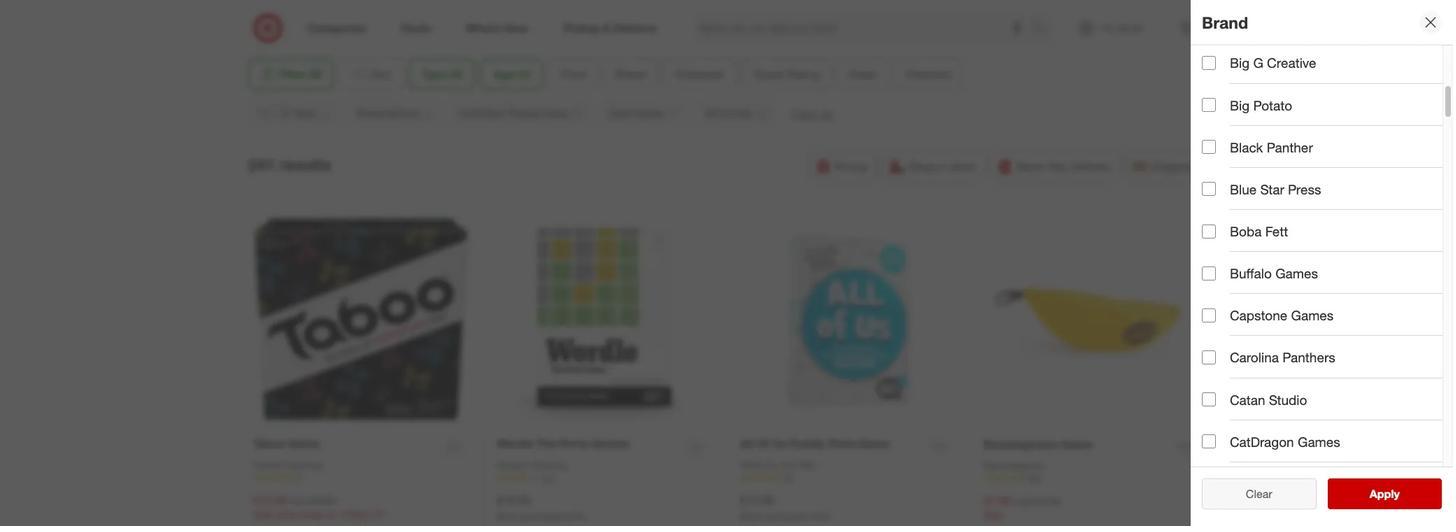 Task type: describe. For each thing, give the bounding box(es) containing it.
what
[[740, 459, 763, 470]]

all of us family trivia game
[[740, 436, 890, 450]]

same
[[1016, 159, 1045, 173]]

card games button
[[598, 98, 688, 128]]

blue star press
[[1230, 181, 1321, 197]]

filter (5) button
[[248, 58, 333, 89]]

search button
[[1027, 13, 1061, 46]]

all
[[820, 107, 831, 121]]

card games
[[608, 107, 663, 119]]

g
[[1253, 55, 1263, 71]]

guest rating
[[754, 67, 819, 81]]

at
[[327, 509, 335, 521]]

(1)
[[517, 67, 530, 81]]

33
[[784, 473, 793, 483]]

Black Panther checkbox
[[1202, 140, 1216, 154]]

games for board games
[[386, 107, 417, 119]]

241
[[248, 155, 275, 174]]

results
[[279, 155, 331, 174]]

$19.89
[[307, 494, 336, 506]]

all
[[740, 436, 754, 450]]

13
[[279, 107, 290, 119]]

fett
[[1265, 223, 1288, 239]]

sale for $15.69
[[253, 509, 272, 521]]

today
[[299, 509, 324, 521]]

taboo game
[[253, 436, 320, 450]]

of
[[757, 436, 769, 450]]

guest rating button
[[742, 58, 831, 89]]

capstone
[[1230, 307, 1287, 323]]

clear all button
[[791, 106, 831, 122]]

delivery
[[1071, 159, 1111, 173]]

meme?
[[800, 459, 833, 470]]

hasbro gaming for wordle
[[497, 459, 566, 470]]

brand dialog
[[1191, 0, 1453, 526]]

blue
[[1230, 181, 1257, 197]]

puzzles
[[719, 107, 752, 119]]

1:00pm
[[338, 509, 371, 521]]

price
[[560, 67, 586, 81]]

capstone games
[[1230, 307, 1334, 323]]

Big G Creative checkbox
[[1202, 56, 1216, 70]]

character button
[[663, 58, 736, 89]]

5–7 years
[[634, 28, 677, 40]]

clear for clear all
[[791, 107, 817, 121]]

character
[[675, 67, 724, 81]]

catan studio
[[1230, 391, 1307, 408]]

panthers
[[1282, 349, 1335, 365]]

games up 127 link
[[592, 436, 629, 450]]

when for $12.99
[[740, 512, 762, 522]]

card
[[608, 107, 629, 119]]

games for catdragon games
[[1298, 434, 1340, 450]]

hasbro for taboo game
[[253, 459, 285, 470]]

carolina
[[1230, 349, 1279, 365]]

featured button
[[894, 58, 962, 89]]

2–4 years link
[[441, 0, 584, 42]]

years for 5–7 years
[[653, 28, 677, 40]]

apply button
[[1327, 479, 1442, 509]]

do
[[766, 459, 778, 470]]

game for bananagrams game
[[1061, 437, 1092, 451]]

trading
[[507, 107, 539, 119]]

11 - 13 years
[[258, 107, 316, 119]]

price button
[[548, 58, 598, 89]]

2–4 years
[[491, 28, 534, 40]]

creative
[[1267, 55, 1316, 71]]

filter (5)
[[279, 67, 322, 81]]

the
[[537, 436, 557, 450]]

0–24 months
[[340, 28, 398, 40]]

3d puzzles button
[[693, 98, 777, 128]]

hasbro gaming for taboo
[[253, 459, 322, 470]]

star
[[1260, 181, 1284, 197]]

years for 8–10 years
[[799, 28, 822, 40]]

years for 2–4 years
[[510, 28, 534, 40]]

3d
[[704, 107, 716, 119]]

sale for $7.99
[[984, 510, 1003, 522]]

5–7
[[634, 28, 650, 40]]

14+ years
[[1062, 28, 1105, 40]]

14+ years link
[[1012, 0, 1155, 42]]

clear for clear
[[1246, 487, 1272, 501]]

Carolina Panthers checkbox
[[1202, 350, 1216, 364]]

day
[[1048, 159, 1068, 173]]

shipping button
[[1126, 151, 1205, 182]]

clear all
[[791, 107, 831, 121]]

catdragon
[[1230, 434, 1294, 450]]

games for capstone games
[[1291, 307, 1334, 323]]

filter
[[279, 67, 306, 81]]

taboo game link
[[253, 435, 320, 451]]

wordle the party games
[[497, 436, 629, 450]]

11–13 years link
[[869, 0, 1012, 42]]

type (4)
[[422, 67, 463, 81]]

age (1)
[[493, 67, 530, 81]]

pickup button
[[809, 151, 877, 182]]

2 link
[[253, 472, 469, 484]]

catan
[[1230, 391, 1265, 408]]

press
[[1288, 181, 1321, 197]]

hasbro gaming link for wordle
[[497, 458, 566, 472]]

buffalo games
[[1230, 265, 1318, 281]]



Task type: locate. For each thing, give the bounding box(es) containing it.
gaming for the
[[531, 459, 566, 470]]

online down "33" link
[[807, 512, 829, 522]]

2
[[297, 473, 301, 483]]

online inside $12.99 when purchased online
[[807, 512, 829, 522]]

bananagrams link
[[984, 459, 1044, 473]]

2 hasbro from the left
[[497, 459, 529, 470]]

panther
[[1267, 139, 1313, 155]]

127 link
[[497, 472, 712, 484]]

hasbro gaming link up 2
[[253, 458, 322, 472]]

purchased down the $12.99 on the right
[[764, 512, 804, 522]]

2 hasbro gaming link from the left
[[497, 458, 566, 472]]

sort button
[[339, 58, 403, 89]]

bananagrams for bananagrams game
[[984, 437, 1058, 451]]

years inside 'link'
[[510, 28, 534, 40]]

games up panthers
[[1291, 307, 1334, 323]]

1 horizontal spatial online
[[807, 512, 829, 522]]

shop
[[909, 159, 935, 173]]

$18.59
[[497, 493, 530, 507]]

1 vertical spatial big
[[1230, 97, 1250, 113]]

age
[[493, 67, 514, 81]]

shop in store button
[[883, 151, 985, 182]]

1 horizontal spatial reg
[[1014, 495, 1028, 507]]

brand
[[1202, 12, 1248, 32], [615, 67, 645, 81]]

1 bananagrams from the top
[[984, 437, 1058, 451]]

reg right $7.99
[[1014, 495, 1028, 507]]

black panther
[[1230, 139, 1313, 155]]

1 horizontal spatial gaming
[[531, 459, 566, 470]]

reg inside $15.69 reg $19.89 sale ends today at 1:00pm pt
[[290, 494, 304, 506]]

years for 14+ years
[[1082, 28, 1105, 40]]

bananagrams for bananagrams
[[984, 459, 1044, 471]]

0 horizontal spatial reg
[[290, 494, 304, 506]]

2 bananagrams from the top
[[984, 459, 1044, 471]]

online for $12.99
[[807, 512, 829, 522]]

years for 11–13 years
[[944, 28, 968, 40]]

0 horizontal spatial brand
[[615, 67, 645, 81]]

1 horizontal spatial game
[[858, 436, 890, 450]]

$7.99
[[984, 494, 1011, 508]]

1 hasbro gaming link from the left
[[253, 458, 322, 472]]

$12.99
[[740, 493, 774, 507]]

apply
[[1370, 487, 1400, 501]]

8–10 years
[[774, 28, 822, 40]]

503 link
[[984, 473, 1200, 485]]

(4)
[[450, 67, 463, 81]]

hasbro down the wordle
[[497, 459, 529, 470]]

gaming up 127
[[531, 459, 566, 470]]

games right board
[[386, 107, 417, 119]]

type
[[422, 67, 447, 81]]

game for taboo game
[[289, 436, 320, 450]]

reg up ends
[[290, 494, 304, 506]]

months
[[365, 28, 398, 40]]

party
[[560, 436, 589, 450]]

0 horizontal spatial hasbro
[[253, 459, 285, 470]]

clear inside "button"
[[791, 107, 817, 121]]

1 horizontal spatial sale
[[984, 510, 1003, 522]]

bananagrams game link
[[984, 436, 1092, 452]]

wordle the party games image
[[497, 212, 712, 427], [497, 212, 712, 427]]

when down the $12.99 on the right
[[740, 512, 762, 522]]

bananagrams up 503 on the bottom of page
[[984, 459, 1044, 471]]

when
[[497, 512, 519, 522], [740, 512, 762, 522]]

years right 5–7 on the top left of the page
[[653, 28, 677, 40]]

years right 2–4
[[510, 28, 534, 40]]

1 horizontal spatial purchased
[[764, 512, 804, 522]]

hasbro down taboo
[[253, 459, 285, 470]]

0 vertical spatial clear
[[791, 107, 817, 121]]

hasbro gaming link
[[253, 458, 322, 472], [497, 458, 566, 472]]

Capstone Games checkbox
[[1202, 308, 1216, 322]]

big
[[1230, 55, 1250, 71], [1230, 97, 1250, 113]]

What can we help you find? suggestions appear below search field
[[691, 13, 1037, 43]]

241 results
[[248, 155, 331, 174]]

online
[[563, 512, 586, 522], [807, 512, 829, 522]]

CatDragon Games checkbox
[[1202, 435, 1216, 449]]

online for $18.59
[[563, 512, 586, 522]]

1 hasbro from the left
[[253, 459, 285, 470]]

1 horizontal spatial when
[[740, 512, 762, 522]]

games down studio
[[1298, 434, 1340, 450]]

0 vertical spatial bananagrams
[[984, 437, 1058, 451]]

1 horizontal spatial hasbro gaming link
[[497, 458, 566, 472]]

when inside $18.59 when purchased online
[[497, 512, 519, 522]]

when down $18.59
[[497, 512, 519, 522]]

5 years from the left
[[1082, 28, 1105, 40]]

sale down $15.69
[[253, 509, 272, 521]]

sale
[[253, 509, 272, 521], [984, 510, 1003, 522]]

hasbro gaming up 127
[[497, 459, 566, 470]]

what do you meme? link
[[740, 458, 833, 472]]

purchased for $18.59
[[521, 512, 561, 522]]

hasbro gaming up 2
[[253, 459, 322, 470]]

1 years from the left
[[510, 28, 534, 40]]

1 gaming from the left
[[288, 459, 322, 470]]

game right taboo
[[289, 436, 320, 450]]

Catan Studio checkbox
[[1202, 393, 1216, 407]]

games
[[386, 107, 417, 119], [632, 107, 663, 119], [1275, 265, 1318, 281], [1291, 307, 1334, 323], [1298, 434, 1340, 450], [592, 436, 629, 450]]

same day delivery button
[[990, 151, 1120, 182]]

0 horizontal spatial hasbro gaming
[[253, 459, 322, 470]]

0 horizontal spatial gaming
[[288, 459, 322, 470]]

clear down catdragon
[[1246, 487, 1272, 501]]

1 vertical spatial bananagrams
[[984, 459, 1044, 471]]

when for $18.59
[[497, 512, 519, 522]]

hasbro for wordle the party games
[[497, 459, 529, 470]]

big right big potato checkbox on the right
[[1230, 97, 1250, 113]]

years right 14+
[[1082, 28, 1105, 40]]

board
[[357, 107, 383, 119]]

in
[[939, 159, 947, 173]]

0 vertical spatial brand
[[1202, 12, 1248, 32]]

0 horizontal spatial purchased
[[521, 512, 561, 522]]

Big Potato checkbox
[[1202, 98, 1216, 112]]

you
[[781, 459, 797, 470]]

sale inside $15.69 reg $19.89 sale ends today at 1:00pm pt
[[253, 509, 272, 521]]

11–13 years
[[914, 28, 968, 40]]

4 years from the left
[[944, 28, 968, 40]]

all of us family trivia game image
[[740, 212, 956, 427], [740, 212, 956, 427]]

clear left all
[[791, 107, 817, 121]]

2 big from the top
[[1230, 97, 1250, 113]]

pt
[[374, 509, 386, 521]]

1 vertical spatial clear
[[1246, 487, 1272, 501]]

board games button
[[346, 98, 442, 128]]

online down 127 link
[[563, 512, 586, 522]]

hasbro gaming link for taboo
[[253, 458, 322, 472]]

what do you meme?
[[740, 459, 833, 470]]

hasbro gaming link up 127
[[497, 458, 566, 472]]

hasbro gaming
[[253, 459, 322, 470], [497, 459, 566, 470]]

games for card games
[[632, 107, 663, 119]]

cards
[[541, 107, 567, 119]]

2 horizontal spatial game
[[1061, 437, 1092, 451]]

1 horizontal spatial clear
[[1246, 487, 1272, 501]]

bananagrams game image
[[984, 212, 1200, 428], [984, 212, 1200, 428]]

purchased inside $12.99 when purchased online
[[764, 512, 804, 522]]

0 horizontal spatial hasbro gaming link
[[253, 458, 322, 472]]

brand up card games
[[615, 67, 645, 81]]

1 horizontal spatial hasbro
[[497, 459, 529, 470]]

all of us family trivia game link
[[740, 435, 890, 451]]

when inside $12.99 when purchased online
[[740, 512, 762, 522]]

gaming for game
[[288, 459, 322, 470]]

reg for $7.99
[[1014, 495, 1028, 507]]

purchased down $18.59
[[521, 512, 561, 522]]

big left g
[[1230, 55, 1250, 71]]

0 vertical spatial big
[[1230, 55, 1250, 71]]

$15.69
[[253, 493, 287, 507]]

sale down $7.99
[[984, 510, 1003, 522]]

Blue Star Press checkbox
[[1202, 182, 1216, 196]]

game
[[289, 436, 320, 450], [858, 436, 890, 450], [1061, 437, 1092, 451]]

gaming up 2
[[288, 459, 322, 470]]

0 horizontal spatial game
[[289, 436, 320, 450]]

boba
[[1230, 223, 1262, 239]]

(5)
[[309, 67, 322, 81]]

0–24
[[340, 28, 362, 40]]

games up capstone games
[[1275, 265, 1318, 281]]

carolina panthers
[[1230, 349, 1335, 365]]

1 purchased from the left
[[521, 512, 561, 522]]

game up 503 link
[[1061, 437, 1092, 451]]

games right card
[[632, 107, 663, 119]]

search
[[1027, 22, 1061, 36]]

years right 8–10
[[799, 28, 822, 40]]

11
[[258, 107, 269, 119]]

pickup
[[834, 159, 868, 173]]

0 horizontal spatial online
[[563, 512, 586, 522]]

catdragon games
[[1230, 434, 1340, 450]]

1 horizontal spatial hasbro gaming
[[497, 459, 566, 470]]

0 horizontal spatial clear
[[791, 107, 817, 121]]

2 when from the left
[[740, 512, 762, 522]]

33 link
[[740, 472, 956, 484]]

brand inside dialog
[[1202, 12, 1248, 32]]

store
[[950, 159, 976, 173]]

games for buffalo games
[[1275, 265, 1318, 281]]

bananagrams up "bananagrams" link
[[984, 437, 1058, 451]]

1 hasbro gaming from the left
[[253, 459, 322, 470]]

1 horizontal spatial brand
[[1202, 12, 1248, 32]]

boba fett
[[1230, 223, 1288, 239]]

big for big g creative
[[1230, 55, 1250, 71]]

brand button
[[603, 58, 657, 89]]

1 big from the top
[[1230, 55, 1250, 71]]

big potato
[[1230, 97, 1292, 113]]

taboo
[[253, 436, 285, 450]]

game right trivia
[[858, 436, 890, 450]]

collectible trading cards
[[458, 107, 567, 119]]

reg inside $7.99 reg $15.99 sale
[[1014, 495, 1028, 507]]

years right the "11–13"
[[944, 28, 968, 40]]

1 online from the left
[[563, 512, 586, 522]]

brand inside button
[[615, 67, 645, 81]]

wordle
[[497, 436, 534, 450]]

2 gaming from the left
[[531, 459, 566, 470]]

sale inside $7.99 reg $15.99 sale
[[984, 510, 1003, 522]]

$12.99 when purchased online
[[740, 493, 829, 522]]

Boba Fett checkbox
[[1202, 224, 1216, 238]]

2 online from the left
[[807, 512, 829, 522]]

11–13
[[914, 28, 942, 40]]

1 when from the left
[[497, 512, 519, 522]]

games inside button
[[386, 107, 417, 119]]

2 purchased from the left
[[764, 512, 804, 522]]

games inside button
[[632, 107, 663, 119]]

Buffalo Games checkbox
[[1202, 266, 1216, 280]]

bananagrams
[[984, 437, 1058, 451], [984, 459, 1044, 471]]

collectible
[[458, 107, 504, 119]]

online inside $18.59 when purchased online
[[563, 512, 586, 522]]

0 horizontal spatial when
[[497, 512, 519, 522]]

taboo game image
[[253, 212, 469, 427], [253, 212, 469, 427]]

reg for $15.69
[[290, 494, 304, 506]]

us
[[772, 436, 787, 450]]

rating
[[787, 67, 819, 81]]

clear inside button
[[1246, 487, 1272, 501]]

years
[[292, 107, 316, 119]]

3 years from the left
[[799, 28, 822, 40]]

clear button
[[1202, 479, 1316, 509]]

2 years from the left
[[653, 28, 677, 40]]

11 - 13 years button
[[248, 98, 341, 128]]

brand up big g creative checkbox
[[1202, 12, 1248, 32]]

wordle the party games link
[[497, 435, 629, 451]]

0–24 months link
[[298, 0, 441, 42]]

guest
[[754, 67, 783, 81]]

purchased for $12.99
[[764, 512, 804, 522]]

2 hasbro gaming from the left
[[497, 459, 566, 470]]

0 horizontal spatial sale
[[253, 509, 272, 521]]

big for big potato
[[1230, 97, 1250, 113]]

deals
[[848, 67, 876, 81]]

5–7 years link
[[584, 0, 727, 42]]

purchased inside $18.59 when purchased online
[[521, 512, 561, 522]]

1 vertical spatial brand
[[615, 67, 645, 81]]

clear
[[791, 107, 817, 121], [1246, 487, 1272, 501]]

8–10
[[774, 28, 796, 40]]



Task type: vqa. For each thing, say whether or not it's contained in the screenshot.
Battery
no



